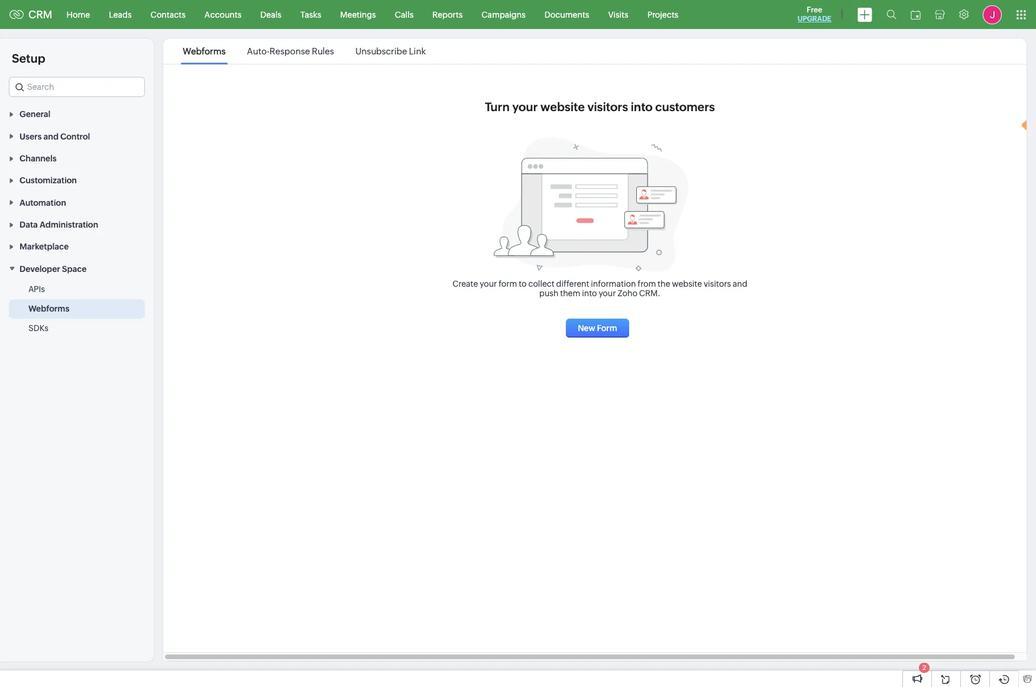 Task type: vqa. For each thing, say whether or not it's contained in the screenshot.
the left WEBFORMS Link
yes



Task type: describe. For each thing, give the bounding box(es) containing it.
webforms inside "list"
[[183, 46, 226, 56]]

setup
[[12, 51, 45, 65]]

accounts link
[[195, 0, 251, 29]]

customization
[[20, 176, 77, 185]]

auto-response rules link
[[245, 46, 336, 56]]

zoho
[[618, 289, 638, 298]]

collect
[[529, 279, 555, 289]]

customers
[[656, 100, 715, 114]]

data administration button
[[0, 213, 154, 236]]

meetings link
[[331, 0, 386, 29]]

home
[[67, 10, 90, 19]]

create menu image
[[858, 7, 873, 22]]

deals
[[261, 10, 282, 19]]

visits
[[609, 10, 629, 19]]

contacts link
[[141, 0, 195, 29]]

new form
[[578, 324, 618, 333]]

home link
[[57, 0, 99, 29]]

apis link
[[28, 283, 45, 295]]

sdks link
[[28, 322, 48, 334]]

the
[[658, 279, 671, 289]]

new form button
[[566, 319, 629, 338]]

developer space button
[[0, 258, 154, 280]]

and inside 'create your form to collect different information from the website visitors and push them into your zoho crm.'
[[733, 279, 748, 289]]

users and control
[[20, 132, 90, 141]]

documents link
[[535, 0, 599, 29]]

different
[[557, 279, 590, 289]]

marketplace
[[20, 242, 69, 252]]

new
[[578, 324, 596, 333]]

free upgrade
[[798, 5, 832, 23]]

leads link
[[99, 0, 141, 29]]

crm
[[28, 8, 52, 21]]

create menu element
[[851, 0, 880, 29]]

and inside dropdown button
[[44, 132, 59, 141]]

list containing webforms
[[172, 38, 437, 64]]

leads
[[109, 10, 132, 19]]

visits link
[[599, 0, 638, 29]]

calls
[[395, 10, 414, 19]]

general button
[[0, 103, 154, 125]]

form
[[597, 324, 618, 333]]

sdks
[[28, 324, 48, 333]]

developer space
[[20, 264, 87, 274]]

profile image
[[983, 5, 1002, 24]]

unsubscribe link link
[[354, 46, 428, 56]]

auto-response rules
[[247, 46, 334, 56]]

push
[[540, 289, 559, 298]]

contacts
[[151, 10, 186, 19]]

create your form to collect different information from the website visitors and push them into your zoho crm.
[[453, 279, 748, 298]]

Search text field
[[9, 78, 144, 96]]

users
[[20, 132, 42, 141]]

help image
[[1019, 111, 1037, 143]]

data administration
[[20, 220, 98, 230]]

create
[[453, 279, 478, 289]]

tasks
[[301, 10, 321, 19]]

webforms link inside developer space region
[[28, 303, 69, 315]]

unsubscribe
[[356, 46, 407, 56]]

customization button
[[0, 169, 154, 191]]

0 vertical spatial visitors
[[588, 100, 628, 114]]

calendar image
[[911, 10, 921, 19]]

from
[[638, 279, 656, 289]]

control
[[60, 132, 90, 141]]

campaigns
[[482, 10, 526, 19]]



Task type: locate. For each thing, give the bounding box(es) containing it.
unsubscribe link
[[356, 46, 426, 56]]

calls link
[[386, 0, 423, 29]]

0 horizontal spatial your
[[480, 279, 497, 289]]

1 horizontal spatial your
[[513, 100, 538, 114]]

0 vertical spatial webforms
[[183, 46, 226, 56]]

turn your website visitors into customers
[[485, 100, 715, 114]]

search element
[[880, 0, 904, 29]]

automation
[[20, 198, 66, 208]]

deals link
[[251, 0, 291, 29]]

0 vertical spatial and
[[44, 132, 59, 141]]

1 vertical spatial webforms link
[[28, 303, 69, 315]]

into
[[631, 100, 653, 114], [582, 289, 597, 298]]

response
[[270, 46, 310, 56]]

information
[[591, 279, 636, 289]]

channels
[[20, 154, 57, 163]]

reports link
[[423, 0, 472, 29]]

data
[[20, 220, 38, 230]]

your left form on the left top of page
[[480, 279, 497, 289]]

1 horizontal spatial visitors
[[704, 279, 731, 289]]

free
[[807, 5, 823, 14]]

2 horizontal spatial your
[[599, 289, 616, 298]]

documents
[[545, 10, 590, 19]]

link
[[409, 46, 426, 56]]

1 horizontal spatial webforms
[[183, 46, 226, 56]]

reports
[[433, 10, 463, 19]]

crm link
[[9, 8, 52, 21]]

developer
[[20, 264, 60, 274]]

None field
[[9, 77, 145, 97]]

visitors inside 'create your form to collect different information from the website visitors and push them into your zoho crm.'
[[704, 279, 731, 289]]

crm.
[[639, 289, 661, 298]]

webforms up sdks
[[28, 304, 69, 313]]

0 horizontal spatial webforms link
[[28, 303, 69, 315]]

1 vertical spatial webforms
[[28, 304, 69, 313]]

turn
[[485, 100, 510, 114]]

general
[[20, 110, 50, 119]]

0 horizontal spatial visitors
[[588, 100, 628, 114]]

your for turn
[[513, 100, 538, 114]]

users and control button
[[0, 125, 154, 147]]

space
[[62, 264, 87, 274]]

auto-
[[247, 46, 270, 56]]

0 vertical spatial webforms link
[[181, 46, 228, 56]]

marketplace button
[[0, 236, 154, 258]]

profile element
[[976, 0, 1009, 29]]

and
[[44, 132, 59, 141], [733, 279, 748, 289]]

accounts
[[205, 10, 242, 19]]

1 vertical spatial into
[[582, 289, 597, 298]]

0 vertical spatial website
[[541, 100, 585, 114]]

webforms link up sdks
[[28, 303, 69, 315]]

rules
[[312, 46, 334, 56]]

1 vertical spatial visitors
[[704, 279, 731, 289]]

into right them in the top of the page
[[582, 289, 597, 298]]

0 horizontal spatial website
[[541, 100, 585, 114]]

webforms
[[183, 46, 226, 56], [28, 304, 69, 313]]

visitors
[[588, 100, 628, 114], [704, 279, 731, 289]]

them
[[560, 289, 581, 298]]

upgrade
[[798, 15, 832, 23]]

website inside 'create your form to collect different information from the website visitors and push them into your zoho crm.'
[[672, 279, 702, 289]]

your left "zoho"
[[599, 289, 616, 298]]

0 horizontal spatial webforms
[[28, 304, 69, 313]]

webforms down accounts
[[183, 46, 226, 56]]

into inside 'create your form to collect different information from the website visitors and push them into your zoho crm.'
[[582, 289, 597, 298]]

tasks link
[[291, 0, 331, 29]]

projects link
[[638, 0, 688, 29]]

0 vertical spatial into
[[631, 100, 653, 114]]

1 horizontal spatial into
[[631, 100, 653, 114]]

channels button
[[0, 147, 154, 169]]

administration
[[40, 220, 98, 230]]

to
[[519, 279, 527, 289]]

list
[[172, 38, 437, 64]]

automation button
[[0, 191, 154, 213]]

into left customers
[[631, 100, 653, 114]]

projects
[[648, 10, 679, 19]]

meetings
[[340, 10, 376, 19]]

campaigns link
[[472, 0, 535, 29]]

website
[[541, 100, 585, 114], [672, 279, 702, 289]]

1 horizontal spatial webforms link
[[181, 46, 228, 56]]

your right turn
[[513, 100, 538, 114]]

your
[[513, 100, 538, 114], [480, 279, 497, 289], [599, 289, 616, 298]]

developer space region
[[0, 280, 154, 338]]

webforms link
[[181, 46, 228, 56], [28, 303, 69, 315]]

search image
[[887, 9, 897, 20]]

form
[[499, 279, 517, 289]]

1 vertical spatial website
[[672, 279, 702, 289]]

webforms link down accounts
[[181, 46, 228, 56]]

1 horizontal spatial and
[[733, 279, 748, 289]]

0 horizontal spatial and
[[44, 132, 59, 141]]

1 horizontal spatial website
[[672, 279, 702, 289]]

1 vertical spatial and
[[733, 279, 748, 289]]

0 horizontal spatial into
[[582, 289, 597, 298]]

2
[[923, 664, 927, 672]]

apis
[[28, 284, 45, 294]]

webforms inside developer space region
[[28, 304, 69, 313]]

your for create
[[480, 279, 497, 289]]



